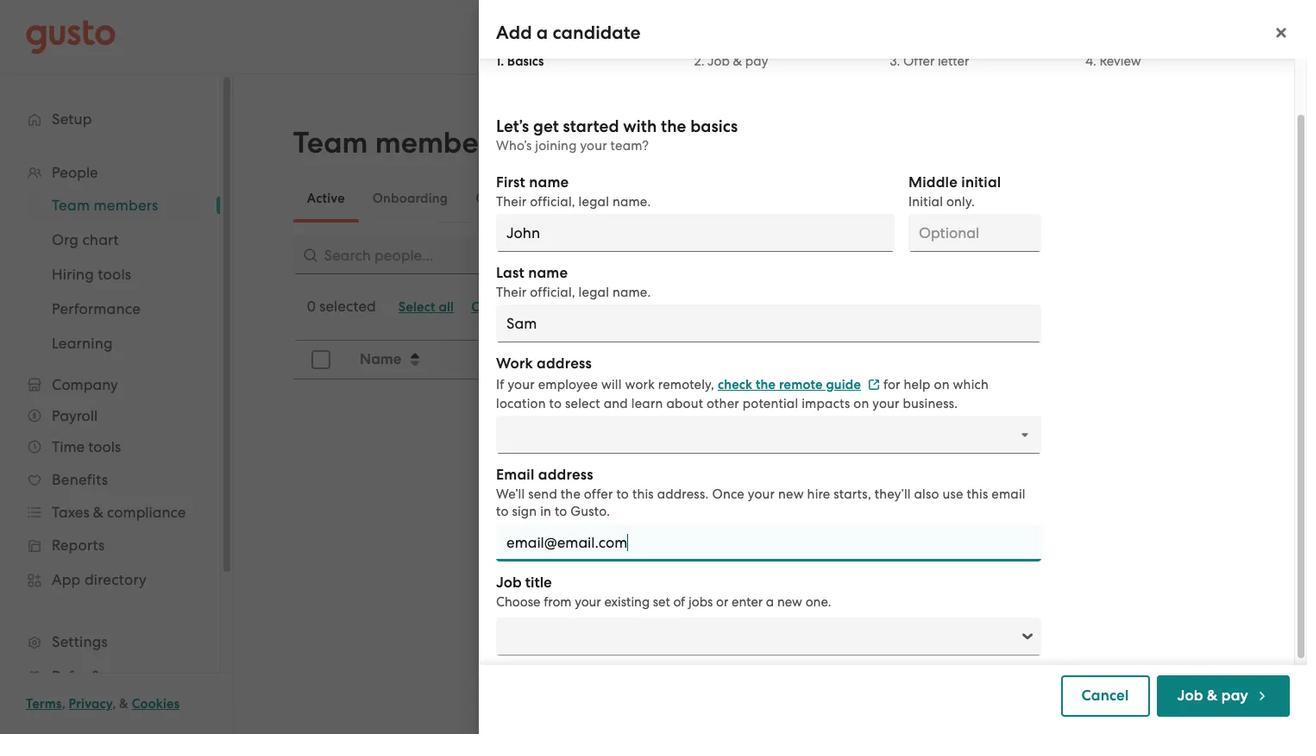Task type: locate. For each thing, give the bounding box(es) containing it.
basics
[[507, 54, 544, 69]]

1 vertical spatial a
[[766, 595, 774, 610]]

name right last
[[528, 264, 568, 282]]

name
[[529, 173, 569, 192], [528, 264, 568, 282]]

email
[[992, 487, 1026, 502]]

the
[[661, 117, 687, 136], [756, 377, 776, 393], [561, 487, 581, 502]]

1 horizontal spatial pay
[[1222, 687, 1249, 705]]

0 vertical spatial the
[[661, 117, 687, 136]]

jobs
[[689, 595, 713, 610]]

1 horizontal spatial this
[[967, 487, 989, 502]]

team
[[293, 125, 368, 161]]

employee
[[538, 377, 598, 393]]

a right "enter"
[[766, 595, 774, 610]]

Last name field
[[496, 305, 1042, 343]]

0 horizontal spatial job & pay
[[708, 54, 768, 69]]

1 horizontal spatial a
[[766, 595, 774, 610]]

job & pay inside 'dialog main content' element
[[708, 54, 768, 69]]

0 vertical spatial job & pay
[[708, 54, 768, 69]]

your
[[580, 138, 607, 154], [508, 377, 535, 393], [873, 396, 900, 412], [748, 487, 775, 502], [575, 595, 601, 610]]

check
[[718, 377, 753, 393]]

a right the add
[[537, 22, 548, 44]]

job & pay
[[708, 54, 768, 69], [1178, 687, 1249, 705]]

1 vertical spatial their
[[496, 285, 527, 300]]

1 , from the left
[[62, 697, 65, 712]]

this left address.
[[633, 487, 654, 502]]

the up potential
[[756, 377, 776, 393]]

name. inside the first name their official, legal name.
[[613, 194, 651, 210]]

0 vertical spatial on
[[934, 377, 950, 393]]

set
[[653, 595, 670, 610]]

official, inside last name their official, legal name.
[[530, 285, 575, 300]]

of
[[674, 595, 686, 610]]

0 horizontal spatial the
[[561, 487, 581, 502]]

address for work
[[537, 355, 592, 373]]

0 selected
[[307, 298, 376, 315]]

2 horizontal spatial &
[[1207, 687, 1218, 705]]

your inside job title choose from your existing set of jobs or enter a new one.
[[575, 595, 601, 610]]

1 horizontal spatial all
[[507, 299, 523, 315]]

team?
[[611, 138, 649, 154]]

name. up department button
[[613, 285, 651, 300]]

official, inside the first name their official, legal name.
[[530, 194, 575, 210]]

your right the from
[[575, 595, 601, 610]]

0 vertical spatial new
[[779, 487, 804, 502]]

1 vertical spatial on
[[854, 396, 870, 412]]

name for first name
[[529, 173, 569, 192]]

2 all from the left
[[507, 299, 523, 315]]

1 vertical spatial job
[[496, 574, 522, 592]]

they'll
[[875, 487, 911, 502]]

new left one.
[[778, 595, 803, 610]]

all
[[439, 299, 454, 315], [507, 299, 523, 315]]

all for clear all
[[507, 299, 523, 315]]

work
[[496, 355, 533, 373]]

legal inside last name their official, legal name.
[[579, 285, 609, 300]]

potential
[[743, 396, 799, 412]]

job & pay button
[[1157, 676, 1290, 717]]

your right once
[[748, 487, 775, 502]]

name inside the first name their official, legal name.
[[529, 173, 569, 192]]

legal for last name
[[579, 285, 609, 300]]

1 horizontal spatial the
[[661, 117, 687, 136]]

1 all from the left
[[439, 299, 454, 315]]

1 vertical spatial address
[[538, 466, 594, 484]]

1 horizontal spatial ,
[[112, 697, 116, 712]]

the up gusto.
[[561, 487, 581, 502]]

to down employee
[[549, 396, 562, 412]]

official, for last name
[[530, 285, 575, 300]]

official,
[[530, 194, 575, 210], [530, 285, 575, 300]]

clear all
[[471, 299, 523, 315]]

select all button
[[390, 293, 463, 321]]

name. down team?
[[613, 194, 651, 210]]

enter
[[732, 595, 763, 610]]

0 vertical spatial pay
[[746, 54, 768, 69]]

1 their from the top
[[496, 194, 527, 210]]

1 horizontal spatial job
[[708, 54, 730, 69]]

new inside email address we'll send the offer to this address. once your new hire starts, they'll also use this email to sign in to gusto.
[[779, 487, 804, 502]]

name.
[[613, 194, 651, 210], [613, 285, 651, 300]]

on
[[934, 377, 950, 393], [854, 396, 870, 412]]

2 name. from the top
[[613, 285, 651, 300]]

name inside last name their official, legal name.
[[528, 264, 568, 282]]

0 vertical spatial name.
[[613, 194, 651, 210]]

2 vertical spatial the
[[561, 487, 581, 502]]

add a candidate dialog
[[479, 0, 1308, 734]]

name. for last name
[[613, 285, 651, 300]]

0 horizontal spatial on
[[854, 396, 870, 412]]

job up basics
[[708, 54, 730, 69]]

help
[[904, 377, 931, 393]]

their down last
[[496, 285, 527, 300]]

to right offer
[[617, 487, 629, 502]]

this
[[633, 487, 654, 502], [967, 487, 989, 502]]

1 vertical spatial name
[[528, 264, 568, 282]]

0 vertical spatial their
[[496, 194, 527, 210]]

0 horizontal spatial this
[[633, 487, 654, 502]]

starts,
[[834, 487, 872, 502]]

job title choose from your existing set of jobs or enter a new one.
[[496, 574, 832, 610]]

guide
[[826, 377, 861, 393]]

address inside email address we'll send the offer to this address. once your new hire starts, they'll also use this email to sign in to gusto.
[[538, 466, 594, 484]]

offboarding button
[[560, 178, 665, 219]]

to
[[549, 396, 562, 412], [617, 487, 629, 502], [496, 504, 509, 520], [555, 504, 567, 520]]

2 legal from the top
[[579, 285, 609, 300]]

your inside email address we'll send the offer to this address. once your new hire starts, they'll also use this email to sign in to gusto.
[[748, 487, 775, 502]]

your down the started
[[580, 138, 607, 154]]

0 horizontal spatial &
[[119, 697, 129, 712]]

,
[[62, 697, 65, 712], [112, 697, 116, 712]]

job up 'choose'
[[496, 574, 522, 592]]

address up send
[[538, 466, 594, 484]]

select all
[[399, 299, 454, 315]]

official, right the clear all
[[530, 285, 575, 300]]

1 official, from the top
[[530, 194, 575, 210]]

their inside last name their official, legal name.
[[496, 285, 527, 300]]

2 vertical spatial job
[[1178, 687, 1204, 705]]

on down opens in a new tab icon
[[854, 396, 870, 412]]

add a candidate
[[496, 22, 641, 44]]

1 vertical spatial job & pay
[[1178, 687, 1249, 705]]

letter
[[938, 54, 970, 69]]

1 horizontal spatial &
[[733, 54, 742, 69]]

1 vertical spatial pay
[[1222, 687, 1249, 705]]

department button
[[513, 342, 756, 378]]

location
[[496, 396, 546, 412]]

all right "select"
[[439, 299, 454, 315]]

legal inside the first name their official, legal name.
[[579, 194, 609, 210]]

0
[[307, 298, 316, 315]]

0 horizontal spatial all
[[439, 299, 454, 315]]

Select all rows on this page checkbox
[[302, 341, 340, 379]]

&
[[733, 54, 742, 69], [1207, 687, 1218, 705], [119, 697, 129, 712]]

official, down joining
[[530, 194, 575, 210]]

job right cancel
[[1178, 687, 1204, 705]]

choose
[[496, 595, 541, 610]]

in
[[540, 504, 552, 520]]

gusto.
[[571, 504, 610, 520]]

2 horizontal spatial the
[[756, 377, 776, 393]]

0 vertical spatial official,
[[530, 194, 575, 210]]

from
[[544, 595, 572, 610]]

their inside the first name their official, legal name.
[[496, 194, 527, 210]]

0 horizontal spatial job
[[496, 574, 522, 592]]

2 horizontal spatial job
[[1178, 687, 1204, 705]]

started
[[563, 117, 619, 136]]

their
[[496, 194, 527, 210], [496, 285, 527, 300]]

0 horizontal spatial ,
[[62, 697, 65, 712]]

name down joining
[[529, 173, 569, 192]]

their down first
[[496, 194, 527, 210]]

on up the business.
[[934, 377, 950, 393]]

1 horizontal spatial job & pay
[[1178, 687, 1249, 705]]

job
[[708, 54, 730, 69], [496, 574, 522, 592], [1178, 687, 1204, 705]]

new left hire
[[779, 487, 804, 502]]

address up employee
[[537, 355, 592, 373]]

1 vertical spatial official,
[[530, 285, 575, 300]]

the right "with"
[[661, 117, 687, 136]]

0 vertical spatial name
[[529, 173, 569, 192]]

1 vertical spatial new
[[778, 595, 803, 610]]

pay
[[746, 54, 768, 69], [1222, 687, 1249, 705]]

Middle initial field
[[909, 214, 1042, 252]]

2 official, from the top
[[530, 285, 575, 300]]

new notifications image
[[633, 299, 650, 316], [633, 299, 650, 316]]

candidates
[[476, 191, 546, 206]]

new
[[779, 487, 804, 502], [778, 595, 803, 610]]

1 vertical spatial legal
[[579, 285, 609, 300]]

the for offer
[[561, 487, 581, 502]]

existing
[[605, 595, 650, 610]]

one.
[[806, 595, 832, 610]]

name. inside last name their official, legal name.
[[613, 285, 651, 300]]

the inside email address we'll send the offer to this address. once your new hire starts, they'll also use this email to sign in to gusto.
[[561, 487, 581, 502]]

legal
[[579, 194, 609, 210], [579, 285, 609, 300]]

, left cookies
[[112, 697, 116, 712]]

address for email
[[538, 466, 594, 484]]

job inside job title choose from your existing set of jobs or enter a new one.
[[496, 574, 522, 592]]

1 vertical spatial name.
[[613, 285, 651, 300]]

0 horizontal spatial a
[[537, 22, 548, 44]]

initial
[[962, 173, 1002, 192]]

the inside 'let's get started with the basics who's joining your team?'
[[661, 117, 687, 136]]

your down 'for'
[[873, 396, 900, 412]]

2 their from the top
[[496, 285, 527, 300]]

sign
[[512, 504, 537, 520]]

0 vertical spatial address
[[537, 355, 592, 373]]

1 name. from the top
[[613, 194, 651, 210]]

email address we'll send the offer to this address. once your new hire starts, they'll also use this email to sign in to gusto.
[[496, 466, 1026, 520]]

0 horizontal spatial pay
[[746, 54, 768, 69]]

all right clear at the top left of page
[[507, 299, 523, 315]]

1 horizontal spatial on
[[934, 377, 950, 393]]

, left privacy link
[[62, 697, 65, 712]]

0 vertical spatial legal
[[579, 194, 609, 210]]

this right use
[[967, 487, 989, 502]]

1 legal from the top
[[579, 194, 609, 210]]



Task type: describe. For each thing, give the bounding box(es) containing it.
department
[[524, 350, 607, 369]]

check the remote guide link
[[718, 377, 880, 393]]

select
[[565, 396, 601, 412]]

send
[[528, 487, 558, 502]]

which
[[953, 377, 989, 393]]

selected
[[319, 298, 376, 315]]

remotely,
[[658, 377, 715, 393]]

pay inside button
[[1222, 687, 1249, 705]]

team members tab list
[[293, 174, 1235, 223]]

cookies
[[132, 697, 180, 712]]

offer
[[584, 487, 613, 502]]

terms , privacy , & cookies
[[26, 697, 180, 712]]

learn
[[632, 396, 663, 412]]

your up location on the left of page
[[508, 377, 535, 393]]

basics
[[691, 117, 738, 136]]

middle initial initial only.
[[909, 173, 1002, 210]]

to right in
[[555, 504, 567, 520]]

1 this from the left
[[633, 487, 654, 502]]

hire
[[808, 487, 831, 502]]

onboarding
[[373, 191, 448, 206]]

offer letter
[[904, 54, 970, 69]]

cancel
[[1082, 687, 1129, 705]]

about
[[667, 396, 704, 412]]

home image
[[26, 19, 116, 54]]

new inside job title choose from your existing set of jobs or enter a new one.
[[778, 595, 803, 610]]

opens in a new tab image
[[868, 379, 880, 391]]

if
[[496, 377, 505, 393]]

0 selected status
[[307, 298, 376, 315]]

candidate
[[553, 22, 641, 44]]

1 vertical spatial the
[[756, 377, 776, 393]]

review
[[1100, 54, 1142, 69]]

the for basics
[[661, 117, 687, 136]]

once
[[712, 487, 745, 502]]

last
[[496, 264, 525, 282]]

a inside job title choose from your existing set of jobs or enter a new one.
[[766, 595, 774, 610]]

select
[[399, 299, 436, 315]]

members
[[375, 125, 502, 161]]

Email address email field
[[496, 524, 1042, 562]]

or
[[716, 595, 729, 610]]

to down 'we'll'
[[496, 504, 509, 520]]

job & pay inside button
[[1178, 687, 1249, 705]]

joining
[[535, 138, 577, 154]]

initial
[[909, 194, 943, 210]]

privacy link
[[69, 697, 112, 712]]

privacy
[[69, 697, 112, 712]]

address.
[[657, 487, 709, 502]]

terms link
[[26, 697, 62, 712]]

clear
[[471, 299, 504, 315]]

to inside for help on which location to select and learn about other potential impacts on your business.
[[549, 396, 562, 412]]

candidates button
[[462, 178, 560, 219]]

will
[[602, 377, 622, 393]]

offer
[[904, 54, 935, 69]]

let's
[[496, 117, 529, 136]]

impacts
[[802, 396, 851, 412]]

active
[[307, 191, 345, 206]]

team members
[[293, 125, 502, 161]]

check the remote guide
[[718, 377, 861, 393]]

middle
[[909, 173, 958, 192]]

also
[[914, 487, 940, 502]]

active button
[[293, 178, 359, 219]]

cancel button
[[1061, 676, 1150, 717]]

name for last name
[[528, 264, 568, 282]]

last name their official, legal name.
[[496, 264, 651, 300]]

your inside 'let's get started with the basics who's joining your team?'
[[580, 138, 607, 154]]

0 vertical spatial job
[[708, 54, 730, 69]]

for
[[884, 377, 901, 393]]

with
[[623, 117, 657, 136]]

first
[[496, 173, 526, 192]]

other
[[707, 396, 740, 412]]

job inside job & pay button
[[1178, 687, 1204, 705]]

terms
[[26, 697, 62, 712]]

title
[[525, 574, 552, 592]]

email
[[496, 466, 535, 484]]

dialog main content element
[[479, 35, 1308, 665]]

0 vertical spatial a
[[537, 22, 548, 44]]

we'll
[[496, 487, 525, 502]]

use
[[943, 487, 964, 502]]

& inside button
[[1207, 687, 1218, 705]]

First name field
[[496, 214, 895, 252]]

legal for first name
[[579, 194, 609, 210]]

name. for first name
[[613, 194, 651, 210]]

get
[[533, 117, 559, 136]]

all for select all
[[439, 299, 454, 315]]

official, for first name
[[530, 194, 575, 210]]

who's
[[496, 138, 532, 154]]

first name their official, legal name.
[[496, 173, 651, 210]]

work
[[625, 377, 655, 393]]

their for first
[[496, 194, 527, 210]]

& inside 'dialog main content' element
[[733, 54, 742, 69]]

your inside for help on which location to select and learn about other potential impacts on your business.
[[873, 396, 900, 412]]

and
[[604, 396, 628, 412]]

onboarding button
[[359, 178, 462, 219]]

if your employee will work remotely,
[[496, 377, 715, 393]]

2 this from the left
[[967, 487, 989, 502]]

name button
[[349, 342, 511, 378]]

only.
[[947, 194, 975, 210]]

their for last
[[496, 285, 527, 300]]

Search people... field
[[293, 236, 707, 274]]

cookies button
[[132, 694, 180, 715]]

business.
[[903, 396, 958, 412]]

pay inside 'dialog main content' element
[[746, 54, 768, 69]]

for help on which location to select and learn about other potential impacts on your business.
[[496, 377, 989, 412]]

name
[[360, 350, 401, 369]]

add
[[496, 22, 532, 44]]

account menu element
[[974, 0, 1282, 73]]

clear all button
[[463, 293, 531, 321]]

2 , from the left
[[112, 697, 116, 712]]

let's get started with the basics who's joining your team?
[[496, 117, 738, 154]]



Task type: vqa. For each thing, say whether or not it's contained in the screenshot.
0 selected
yes



